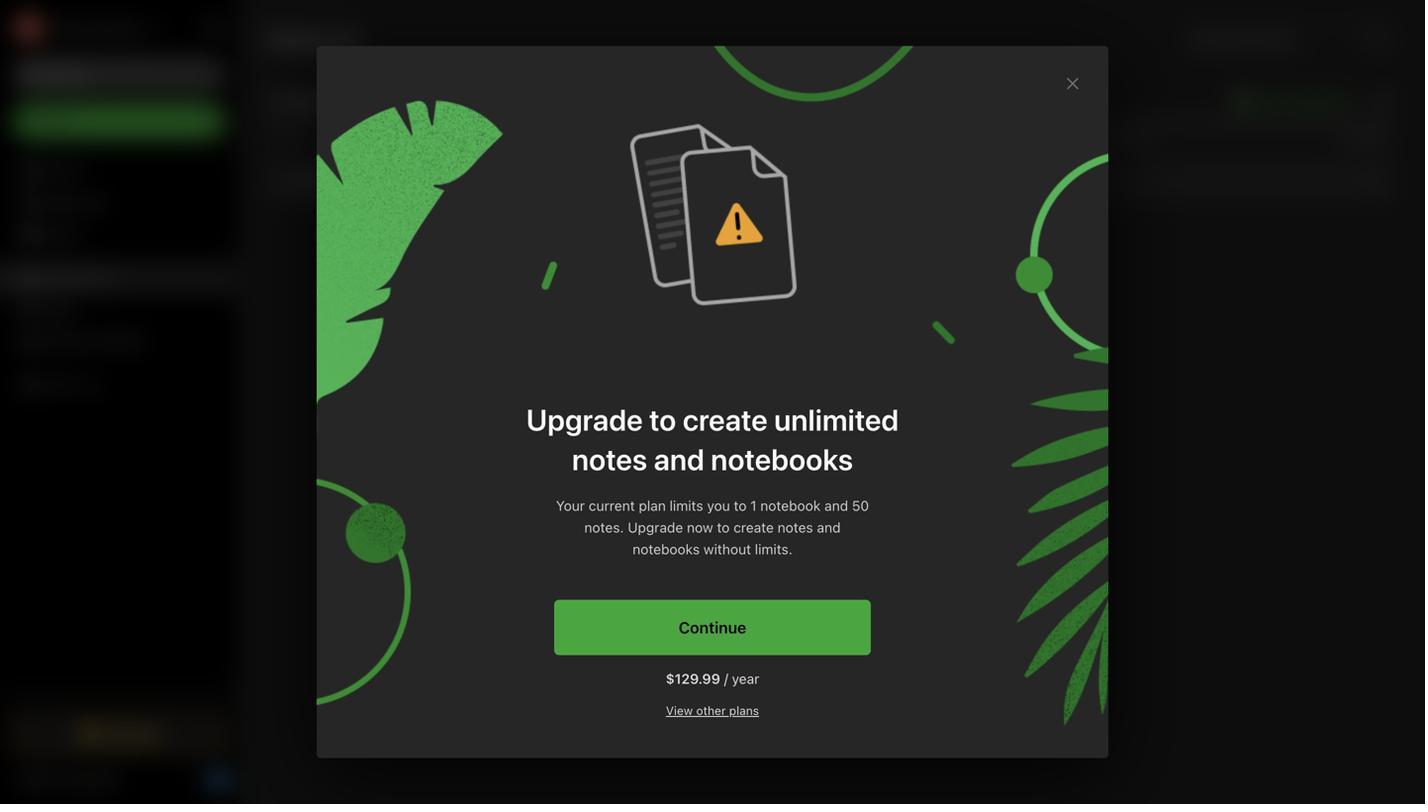 Task type: locate. For each thing, give the bounding box(es) containing it.
home
[[44, 163, 81, 179]]

and
[[654, 442, 705, 477], [825, 498, 849, 514], [817, 520, 841, 536]]

notes
[[572, 442, 648, 477], [778, 520, 813, 536]]

notebook
[[1288, 93, 1352, 109], [359, 173, 422, 189]]

0 vertical spatial upgrade
[[526, 402, 643, 438]]

/
[[724, 671, 728, 687]]

0 horizontal spatial new
[[44, 113, 72, 130]]

created
[[759, 136, 809, 149]]

new up home
[[44, 113, 72, 130]]

new inside popup button
[[44, 113, 72, 130]]

view
[[666, 704, 693, 718]]

1 horizontal spatial 1
[[267, 92, 274, 109]]

1 horizontal spatial notebooks
[[711, 442, 853, 477]]

0 vertical spatial (
[[427, 173, 432, 189]]

0 vertical spatial )
[[441, 173, 446, 189]]

) inside trash ( 1 )
[[95, 377, 100, 392]]

0 vertical spatial notebook
[[278, 92, 344, 109]]

1
[[267, 92, 274, 109], [89, 377, 95, 392], [751, 498, 757, 514]]

new
[[1255, 93, 1285, 109], [44, 113, 72, 130]]

1 vertical spatial notebooks
[[45, 270, 114, 286]]

your
[[556, 498, 585, 514]]

0 horizontal spatial notebooks
[[633, 541, 700, 558]]

first notebook row
[[267, 161, 1396, 201]]

expand tags image
[[5, 302, 21, 318]]

now
[[687, 520, 713, 536]]

0 horizontal spatial to
[[649, 402, 676, 438]]

1 vertical spatial notebooks
[[633, 541, 700, 558]]

created by
[[759, 136, 826, 149]]

2 vertical spatial )
[[95, 377, 100, 392]]

) down title button
[[441, 173, 446, 189]]

2 vertical spatial upgrade
[[102, 725, 161, 742]]

without
[[704, 541, 751, 558]]

upgrade inside upgrade to create unlimited notes and notebooks
[[526, 402, 643, 438]]

notebooks inside upgrade to create unlimited notes and notebooks
[[711, 442, 853, 477]]

tree containing home
[[0, 155, 238, 696]]

to right you
[[734, 498, 747, 514]]

new inside button
[[1255, 93, 1285, 109]]

1 vertical spatial 1
[[89, 377, 95, 392]]

0 vertical spatial and
[[654, 442, 705, 477]]

notebooks element
[[238, 0, 1425, 805]]

year
[[732, 671, 760, 687]]

1 vertical spatial notes
[[778, 520, 813, 536]]

1 horizontal spatial notebook
[[761, 498, 821, 514]]

notebook inside your current plan limits you to 1 notebook and 50 notes. upgrade now to create notes and notebooks without limits.
[[761, 498, 821, 514]]

( right the trash
[[84, 377, 89, 392]]

notes up the limits. on the bottom of page
[[778, 520, 813, 536]]

1 vertical spatial notebook
[[359, 173, 422, 189]]

1 horizontal spatial notes
[[778, 520, 813, 536]]

0 vertical spatial 1
[[267, 92, 274, 109]]

0 vertical spatial notebook
[[1288, 93, 1352, 109]]

1 horizontal spatial new
[[1255, 93, 1285, 109]]

upgrade for upgrade to create unlimited notes and notebooks
[[526, 402, 643, 438]]

other
[[696, 704, 726, 718]]

notebook inside button
[[1288, 93, 1352, 109]]

upgrade inside popup button
[[102, 725, 161, 742]]

notebook up the limits. on the bottom of page
[[761, 498, 821, 514]]

1 horizontal spatial 4
[[432, 173, 441, 189]]

0 vertical spatial to
[[649, 402, 676, 438]]

notes.
[[585, 520, 624, 536]]

shared with button
[[1073, 125, 1235, 160]]

to up without
[[717, 520, 730, 536]]

0 horizontal spatial notebooks
[[45, 270, 114, 286]]

50
[[852, 498, 869, 514]]

( right first
[[427, 173, 432, 189]]

notebook for new
[[1288, 93, 1352, 109]]

new down find notebooks… text box on the top of the page
[[1255, 93, 1285, 109]]

0 horizontal spatial notes
[[572, 442, 648, 477]]

( inside notes ( 4 )
[[86, 195, 91, 210]]

0 horizontal spatial 4
[[91, 195, 100, 210]]

with
[[1129, 136, 1157, 149]]

4
[[432, 173, 441, 189], [91, 195, 100, 210]]

arrow image
[[275, 169, 299, 193]]

1 horizontal spatial notebooks
[[267, 28, 362, 51]]

) inside notes ( 4 )
[[100, 195, 105, 210]]

( inside trash ( 1 )
[[84, 377, 89, 392]]

settings image
[[202, 16, 226, 40]]

0 vertical spatial new
[[1255, 93, 1285, 109]]

0 vertical spatial notebooks
[[711, 442, 853, 477]]

upgrade
[[526, 402, 643, 438], [628, 520, 683, 536], [102, 725, 161, 742]]

1 vertical spatial )
[[100, 195, 105, 210]]

create up the limits. on the bottom of page
[[734, 520, 774, 536]]

title button
[[267, 125, 751, 160]]

1 inside trash ( 1 )
[[89, 377, 95, 392]]

to
[[649, 402, 676, 438], [734, 498, 747, 514], [717, 520, 730, 536]]

1 vertical spatial new
[[44, 113, 72, 130]]

2 horizontal spatial to
[[734, 498, 747, 514]]

new notebook
[[1255, 93, 1352, 109]]

notes up 'current'
[[572, 442, 648, 477]]

) down 'home' link
[[100, 195, 105, 210]]

1 vertical spatial 4
[[91, 195, 100, 210]]

notebook up title
[[278, 92, 344, 109]]

1 inside your current plan limits you to 1 notebook and 50 notes. upgrade now to create notes and notebooks without limits.
[[751, 498, 757, 514]]

view other plans
[[666, 704, 759, 718]]

notebooks
[[267, 28, 362, 51], [45, 270, 114, 286]]

row group
[[267, 161, 1396, 201]]

4 down title button
[[432, 173, 441, 189]]

notebooks up tags
[[45, 270, 114, 286]]

1 notebook
[[267, 92, 344, 109]]

first notebook ( 4 )
[[328, 173, 446, 189]]

1 vertical spatial (
[[86, 195, 91, 210]]

tasks
[[44, 226, 80, 243]]

Find Notebooks… text field
[[1185, 24, 1355, 56]]

upgrade to create unlimited notes and notebooks
[[526, 402, 899, 477]]

current
[[589, 498, 635, 514]]

(
[[427, 173, 432, 189], [86, 195, 91, 210], [84, 377, 89, 392]]

( for trash
[[84, 377, 89, 392]]

( for notes
[[86, 195, 91, 210]]

shared with
[[1081, 136, 1157, 149]]

2 vertical spatial to
[[717, 520, 730, 536]]

notebook inside row
[[359, 173, 422, 189]]

anderson
[[795, 173, 856, 189]]

notebooks down the "now"
[[633, 541, 700, 558]]

0 horizontal spatial notebook
[[359, 173, 422, 189]]

notebooks up the 1 notebook
[[267, 28, 362, 51]]

notebooks
[[711, 442, 853, 477], [633, 541, 700, 558]]

2 vertical spatial 1
[[751, 498, 757, 514]]

create
[[683, 402, 768, 438], [734, 520, 774, 536]]

0 vertical spatial notes
[[572, 442, 648, 477]]

0 horizontal spatial notebook
[[278, 92, 344, 109]]

0 vertical spatial 4
[[432, 173, 441, 189]]

0 vertical spatial notebooks
[[267, 28, 362, 51]]

tree
[[0, 155, 238, 696]]

1 vertical spatial create
[[734, 520, 774, 536]]

2 vertical spatial (
[[84, 377, 89, 392]]

Search text field
[[26, 57, 212, 93]]

$129.99 / year
[[666, 671, 760, 687]]

continue button
[[554, 600, 871, 656]]

1 vertical spatial upgrade
[[628, 520, 683, 536]]

home link
[[0, 155, 238, 187]]

upgrade button
[[12, 714, 226, 753]]

1 vertical spatial notebook
[[761, 498, 821, 514]]

) inside first notebook row
[[441, 173, 446, 189]]

notes
[[44, 195, 81, 211]]

notebooks inside your current plan limits you to 1 notebook and 50 notes. upgrade now to create notes and notebooks without limits.
[[633, 541, 700, 558]]

( inside first notebook row
[[427, 173, 432, 189]]

) right the trash
[[95, 377, 100, 392]]

notebook up actions button
[[1288, 93, 1352, 109]]

create up you
[[683, 402, 768, 438]]

0 vertical spatial create
[[683, 402, 768, 438]]

1 horizontal spatial notebook
[[1288, 93, 1352, 109]]

notebook
[[278, 92, 344, 109], [761, 498, 821, 514]]

to up plan at the bottom of page
[[649, 402, 676, 438]]

0 horizontal spatial 1
[[89, 377, 95, 392]]

notebook right first
[[359, 173, 422, 189]]

4 right notes
[[91, 195, 100, 210]]

None search field
[[26, 57, 212, 93]]

notes inside your current plan limits you to 1 notebook and 50 notes. upgrade now to create notes and notebooks without limits.
[[778, 520, 813, 536]]

)
[[441, 173, 446, 189], [100, 195, 105, 210], [95, 377, 100, 392]]

notebooks down unlimited
[[711, 442, 853, 477]]

row group containing ruby anderson
[[267, 161, 1396, 201]]

actions
[[1340, 136, 1388, 149]]

( right notes
[[86, 195, 91, 210]]

2 horizontal spatial 1
[[751, 498, 757, 514]]

plan
[[639, 498, 666, 514]]



Task type: describe. For each thing, give the bounding box(es) containing it.
1 inside 'notebooks' element
[[267, 92, 274, 109]]

me
[[123, 333, 143, 349]]

–
[[1081, 173, 1089, 189]]

$129.99
[[666, 671, 721, 687]]

shared with me
[[44, 333, 143, 349]]

tasks button
[[0, 219, 237, 250]]

new for new notebook
[[1255, 93, 1285, 109]]

1 horizontal spatial to
[[717, 520, 730, 536]]

actions button
[[1235, 125, 1396, 160]]

shared
[[1081, 136, 1126, 149]]

continue
[[679, 619, 747, 637]]

row group inside 'notebooks' element
[[267, 161, 1396, 201]]

) for trash
[[95, 377, 100, 392]]

upgrade inside your current plan limits you to 1 notebook and 50 notes. upgrade now to create notes and notebooks without limits.
[[628, 520, 683, 536]]

tags
[[45, 302, 75, 318]]

ruby
[[759, 173, 791, 189]]

1 vertical spatial and
[[825, 498, 849, 514]]

notebook for first
[[359, 173, 422, 189]]

with
[[93, 333, 119, 349]]

notebooks inside "tree"
[[45, 270, 114, 286]]

title
[[275, 136, 305, 149]]

expand notebooks image
[[5, 270, 21, 286]]

to inside upgrade to create unlimited notes and notebooks
[[649, 402, 676, 438]]

shared
[[44, 333, 89, 349]]

notebooks link
[[0, 262, 237, 294]]

new notebook button
[[1228, 89, 1352, 113]]

view other plans button
[[666, 703, 759, 719]]

2 vertical spatial and
[[817, 520, 841, 536]]

new button
[[12, 104, 226, 140]]

and inside upgrade to create unlimited notes and notebooks
[[654, 442, 705, 477]]

) for notes
[[100, 195, 105, 210]]

notebook inside 'notebooks' element
[[278, 92, 344, 109]]

trash ( 1 )
[[44, 377, 100, 393]]

limits.
[[755, 541, 793, 558]]

1 vertical spatial to
[[734, 498, 747, 514]]

by
[[812, 136, 826, 149]]

limits
[[670, 498, 703, 514]]

plans
[[729, 704, 759, 718]]

new for new
[[44, 113, 72, 130]]

tags button
[[0, 294, 237, 326]]

create inside your current plan limits you to 1 notebook and 50 notes. upgrade now to create notes and notebooks without limits.
[[734, 520, 774, 536]]

4 inside notes ( 4 )
[[91, 195, 100, 210]]

ruby anderson
[[759, 173, 856, 189]]

create inside upgrade to create unlimited notes and notebooks
[[683, 402, 768, 438]]

you
[[707, 498, 730, 514]]

notes inside upgrade to create unlimited notes and notebooks
[[572, 442, 648, 477]]

first
[[328, 173, 356, 189]]

shared with me link
[[0, 326, 237, 357]]

created by button
[[751, 125, 912, 160]]

4 inside first notebook row
[[432, 173, 441, 189]]

trash
[[44, 377, 79, 393]]

notes ( 4 )
[[44, 195, 105, 211]]

unlimited
[[774, 402, 899, 438]]

your current plan limits you to 1 notebook and 50 notes. upgrade now to create notes and notebooks without limits.
[[556, 498, 869, 558]]

upgrade for upgrade
[[102, 725, 161, 742]]



Task type: vqa. For each thing, say whether or not it's contained in the screenshot.
1 in the "trash ( 1 )"
yes



